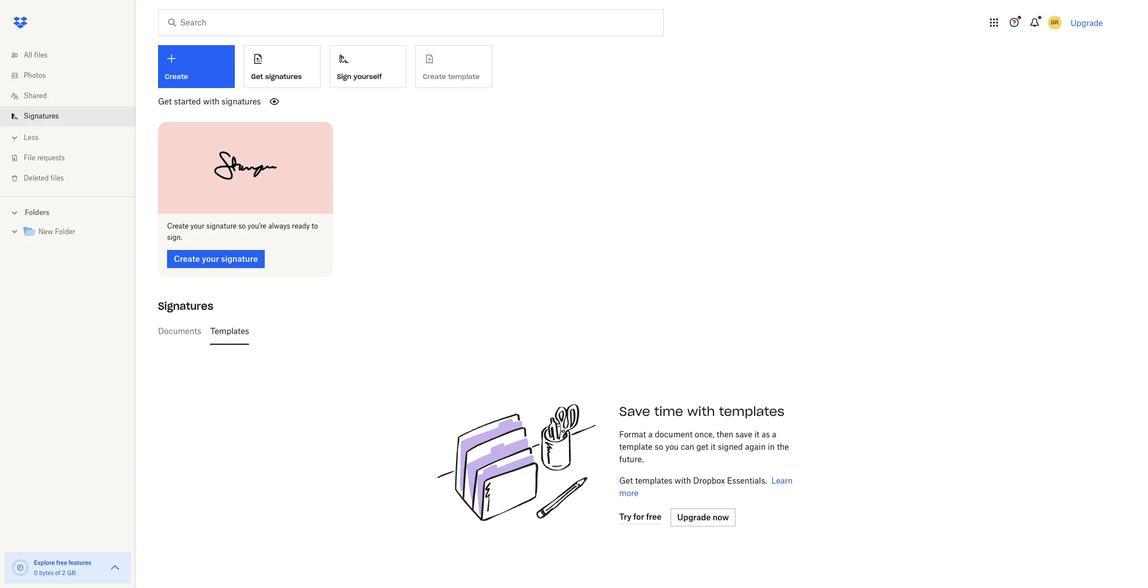 Task type: locate. For each thing, give the bounding box(es) containing it.
deleted files link
[[9, 168, 135, 189]]

create inside the create your signature so you're always ready to sign.
[[167, 222, 189, 230]]

upgrade for upgrade now
[[677, 512, 711, 522]]

a right format
[[648, 429, 653, 439]]

your for create your signature so you're always ready to sign.
[[190, 222, 205, 230]]

upgrade link
[[1071, 18, 1103, 27]]

tab list containing documents
[[158, 318, 1108, 345]]

1 vertical spatial get
[[158, 97, 172, 106]]

create
[[165, 72, 188, 81], [167, 222, 189, 230], [174, 254, 200, 263]]

templates
[[210, 326, 249, 336]]

files right deleted
[[51, 174, 64, 182]]

your inside button
[[202, 254, 219, 263]]

1 horizontal spatial a
[[772, 429, 777, 439]]

1 vertical spatial free
[[56, 559, 67, 566]]

get inside button
[[251, 72, 263, 81]]

0 horizontal spatial it
[[711, 442, 716, 451]]

a right as
[[772, 429, 777, 439]]

upgrade now
[[677, 512, 729, 522]]

0 horizontal spatial so
[[238, 222, 246, 230]]

documents tab
[[158, 318, 201, 345]]

signature inside the create your signature so you're always ready to sign.
[[206, 222, 237, 230]]

deleted
[[24, 174, 49, 182]]

get signatures button
[[244, 45, 321, 88]]

0 horizontal spatial a
[[648, 429, 653, 439]]

1 horizontal spatial signatures
[[265, 72, 302, 81]]

signature inside button
[[221, 254, 258, 263]]

upgrade now button
[[671, 508, 736, 526]]

0 horizontal spatial get
[[158, 97, 172, 106]]

1 a from the left
[[648, 429, 653, 439]]

your up create your signature
[[190, 222, 205, 230]]

signatures up documents
[[158, 300, 213, 312]]

learn more
[[619, 476, 793, 498]]

free inside button
[[646, 512, 662, 522]]

create for create your signature
[[174, 254, 200, 263]]

1 vertical spatial signature
[[221, 254, 258, 263]]

0 horizontal spatial free
[[56, 559, 67, 566]]

sign yourself button
[[330, 45, 406, 88]]

0 vertical spatial with
[[203, 97, 219, 106]]

0 vertical spatial files
[[34, 51, 47, 59]]

1 horizontal spatial get
[[251, 72, 263, 81]]

future.
[[619, 454, 644, 464]]

you
[[665, 442, 679, 451]]

0 vertical spatial create
[[165, 72, 188, 81]]

folder
[[55, 228, 75, 236]]

Search in folder "Dropbox" text field
[[180, 16, 640, 29]]

0 vertical spatial get
[[251, 72, 263, 81]]

your inside the create your signature so you're always ready to sign.
[[190, 222, 205, 230]]

try
[[619, 512, 632, 522]]

so
[[238, 222, 246, 230], [655, 442, 663, 451]]

you're
[[248, 222, 267, 230]]

1 vertical spatial signatures
[[222, 97, 261, 106]]

shared link
[[9, 86, 135, 106]]

1 vertical spatial your
[[202, 254, 219, 263]]

create down sign.
[[174, 254, 200, 263]]

with for signatures
[[203, 97, 219, 106]]

once,
[[695, 429, 715, 439]]

0 horizontal spatial upgrade
[[677, 512, 711, 522]]

0 vertical spatial free
[[646, 512, 662, 522]]

1 vertical spatial it
[[711, 442, 716, 451]]

files inside 'link'
[[51, 174, 64, 182]]

0 vertical spatial so
[[238, 222, 246, 230]]

files right all in the left of the page
[[34, 51, 47, 59]]

0 vertical spatial it
[[754, 429, 760, 439]]

signature
[[206, 222, 237, 230], [221, 254, 258, 263]]

free right for
[[646, 512, 662, 522]]

list
[[0, 38, 135, 196]]

new folder link
[[23, 225, 126, 240]]

0 horizontal spatial signatures
[[24, 112, 59, 120]]

explore
[[34, 559, 55, 566]]

1 horizontal spatial upgrade
[[1071, 18, 1103, 27]]

of
[[55, 570, 60, 576]]

for
[[633, 512, 644, 522]]

deleted files
[[24, 174, 64, 182]]

signatures list item
[[0, 106, 135, 126]]

get left started
[[158, 97, 172, 106]]

1 vertical spatial with
[[687, 403, 715, 419]]

it left as
[[754, 429, 760, 439]]

templates up more
[[635, 476, 673, 485]]

get up more
[[619, 476, 633, 485]]

all
[[24, 51, 32, 59]]

new
[[38, 228, 53, 236]]

tab list
[[158, 318, 1108, 345]]

document
[[655, 429, 693, 439]]

get up get started with signatures at the top left of page
[[251, 72, 263, 81]]

upgrade left now
[[677, 512, 711, 522]]

then
[[717, 429, 734, 439]]

your
[[190, 222, 205, 230], [202, 254, 219, 263]]

create up started
[[165, 72, 188, 81]]

get signatures
[[251, 72, 302, 81]]

your down the create your signature so you're always ready to sign.
[[202, 254, 219, 263]]

signatures down shared
[[24, 112, 59, 120]]

0 vertical spatial signatures
[[265, 72, 302, 81]]

signatures
[[265, 72, 302, 81], [222, 97, 261, 106]]

gr button
[[1046, 14, 1064, 32]]

create for create your signature so you're always ready to sign.
[[167, 222, 189, 230]]

create inside dropdown button
[[165, 72, 188, 81]]

create inside button
[[174, 254, 200, 263]]

again
[[745, 442, 766, 451]]

it
[[754, 429, 760, 439], [711, 442, 716, 451]]

0 vertical spatial signature
[[206, 222, 237, 230]]

0 horizontal spatial templates
[[635, 476, 673, 485]]

save time with templates
[[619, 403, 785, 419]]

free up 2
[[56, 559, 67, 566]]

so inside the create your signature so you're always ready to sign.
[[238, 222, 246, 230]]

signature down the create your signature so you're always ready to sign.
[[221, 254, 258, 263]]

signature up create your signature
[[206, 222, 237, 230]]

1 vertical spatial upgrade
[[677, 512, 711, 522]]

templates tab
[[210, 318, 249, 345]]

files
[[34, 51, 47, 59], [51, 174, 64, 182]]

1 vertical spatial templates
[[635, 476, 673, 485]]

a
[[648, 429, 653, 439], [772, 429, 777, 439]]

upgrade inside button
[[677, 512, 711, 522]]

2 vertical spatial create
[[174, 254, 200, 263]]

1 horizontal spatial free
[[646, 512, 662, 522]]

2 a from the left
[[772, 429, 777, 439]]

files for all files
[[34, 51, 47, 59]]

0 vertical spatial upgrade
[[1071, 18, 1103, 27]]

so left you're
[[238, 222, 246, 230]]

save
[[619, 403, 650, 419]]

with right started
[[203, 97, 219, 106]]

create up sign.
[[167, 222, 189, 230]]

1 horizontal spatial templates
[[719, 403, 785, 419]]

all files
[[24, 51, 47, 59]]

try for free
[[619, 512, 662, 522]]

templates up save
[[719, 403, 785, 419]]

get templates with dropbox essentials.
[[619, 476, 767, 485]]

get
[[251, 72, 263, 81], [158, 97, 172, 106], [619, 476, 633, 485]]

0 horizontal spatial files
[[34, 51, 47, 59]]

so left you
[[655, 442, 663, 451]]

0
[[34, 570, 38, 576]]

0 vertical spatial your
[[190, 222, 205, 230]]

1 vertical spatial signatures
[[158, 300, 213, 312]]

photos link
[[9, 65, 135, 86]]

signatures
[[24, 112, 59, 120], [158, 300, 213, 312]]

upgrade
[[1071, 18, 1103, 27], [677, 512, 711, 522]]

with up the once,
[[687, 403, 715, 419]]

learn more link
[[619, 476, 793, 498]]

so inside the format a document once, then save it as a template so you can get it signed again in the future.
[[655, 442, 663, 451]]

1 horizontal spatial files
[[51, 174, 64, 182]]

2 vertical spatial with
[[675, 476, 691, 485]]

templates
[[719, 403, 785, 419], [635, 476, 673, 485]]

1 horizontal spatial signatures
[[158, 300, 213, 312]]

features
[[69, 559, 91, 566]]

started
[[174, 97, 201, 106]]

2 horizontal spatial get
[[619, 476, 633, 485]]

with for templates
[[687, 403, 715, 419]]

signatures inside button
[[265, 72, 302, 81]]

1 vertical spatial so
[[655, 442, 663, 451]]

it right the get
[[711, 442, 716, 451]]

new folder
[[38, 228, 75, 236]]

1 vertical spatial create
[[167, 222, 189, 230]]

with
[[203, 97, 219, 106], [687, 403, 715, 419], [675, 476, 691, 485]]

1 horizontal spatial so
[[655, 442, 663, 451]]

0 vertical spatial signatures
[[24, 112, 59, 120]]

free
[[646, 512, 662, 522], [56, 559, 67, 566]]

1 vertical spatial files
[[51, 174, 64, 182]]

with left dropbox
[[675, 476, 691, 485]]

free inside the explore free features 0 bytes of 2 gb
[[56, 559, 67, 566]]

yourself
[[354, 72, 382, 81]]

upgrade right gr dropdown button
[[1071, 18, 1103, 27]]

get started with signatures
[[158, 97, 261, 106]]

1 horizontal spatial it
[[754, 429, 760, 439]]

2 vertical spatial get
[[619, 476, 633, 485]]



Task type: vqa. For each thing, say whether or not it's contained in the screenshot.
then on the right bottom of page
yes



Task type: describe. For each thing, give the bounding box(es) containing it.
more
[[619, 488, 639, 498]]

gr
[[1051, 19, 1059, 26]]

all files link
[[9, 45, 135, 65]]

create your signature button
[[167, 250, 265, 268]]

0 horizontal spatial signatures
[[222, 97, 261, 106]]

signature for create your signature
[[221, 254, 258, 263]]

create for create
[[165, 72, 188, 81]]

now
[[713, 512, 729, 522]]

get for get signatures
[[251, 72, 263, 81]]

create your signature
[[174, 254, 258, 263]]

sign
[[337, 72, 351, 81]]

create button
[[158, 45, 235, 88]]

save
[[736, 429, 752, 439]]

get for get templates with dropbox essentials.
[[619, 476, 633, 485]]

documents
[[158, 326, 201, 336]]

photos
[[24, 71, 46, 80]]

files for deleted files
[[51, 174, 64, 182]]

folders
[[25, 208, 49, 217]]

format a document once, then save it as a template so you can get it signed again in the future.
[[619, 429, 789, 464]]

signatures link
[[9, 106, 135, 126]]

dropbox
[[693, 476, 725, 485]]

get for get started with signatures
[[158, 97, 172, 106]]

sign.
[[167, 233, 182, 241]]

upgrade for upgrade 'link'
[[1071, 18, 1103, 27]]

get
[[697, 442, 709, 451]]

as
[[762, 429, 770, 439]]

requests
[[37, 154, 65, 162]]

file requests link
[[9, 148, 135, 168]]

try for free button
[[619, 511, 662, 524]]

less
[[24, 133, 38, 142]]

2
[[62, 570, 65, 576]]

create your signature so you're always ready to sign.
[[167, 222, 318, 241]]

the
[[777, 442, 789, 451]]

quota usage element
[[11, 559, 29, 577]]

in
[[768, 442, 775, 451]]

always
[[268, 222, 290, 230]]

can
[[681, 442, 694, 451]]

time
[[654, 403, 683, 419]]

ready
[[292, 222, 310, 230]]

gb
[[67, 570, 76, 576]]

to
[[312, 222, 318, 230]]

list containing all files
[[0, 38, 135, 196]]

template
[[619, 442, 653, 451]]

signatures inside list item
[[24, 112, 59, 120]]

shared
[[24, 91, 47, 100]]

with for dropbox
[[675, 476, 691, 485]]

signature for create your signature so you're always ready to sign.
[[206, 222, 237, 230]]

your for create your signature
[[202, 254, 219, 263]]

signed
[[718, 442, 743, 451]]

explore free features 0 bytes of 2 gb
[[34, 559, 91, 576]]

dropbox image
[[9, 11, 32, 34]]

bytes
[[39, 570, 54, 576]]

less image
[[9, 132, 20, 143]]

learn
[[771, 476, 793, 485]]

file
[[24, 154, 35, 162]]

essentials.
[[727, 476, 767, 485]]

folders button
[[0, 204, 135, 221]]

sign yourself
[[337, 72, 382, 81]]

format
[[619, 429, 646, 439]]

file requests
[[24, 154, 65, 162]]

0 vertical spatial templates
[[719, 403, 785, 419]]



